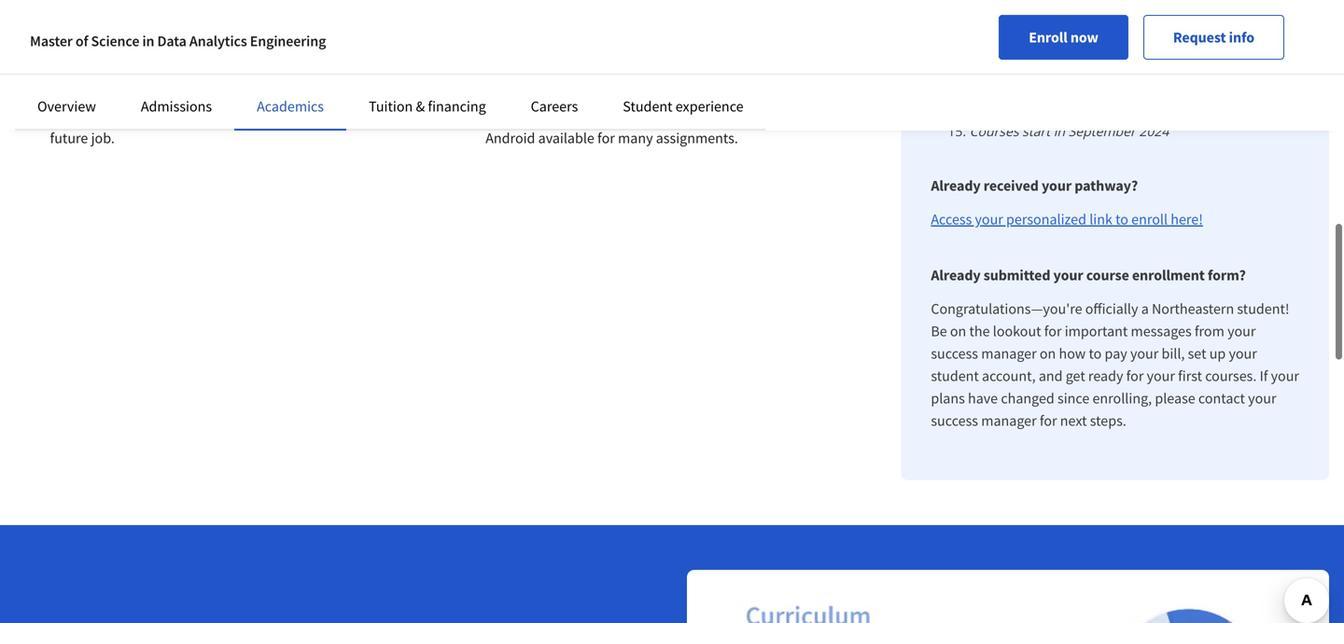 Task type: locate. For each thing, give the bounding box(es) containing it.
2 horizontal spatial 15.
[[1015, 25, 1033, 43]]

are inside applications are open from november 1 to december 15.
[[1108, 6, 1128, 23]]

for inside learn on mobile study on the move. mobile-friendly learning on ios and android available for many assignments.
[[598, 129, 615, 148]]

and inside learn on mobile study on the move. mobile-friendly learning on ios and android available for many assignments.
[[805, 106, 829, 125]]

16 inside applications are open from december 16 to april 15.
[[1279, 54, 1294, 72]]

success
[[173, 84, 220, 103], [931, 345, 978, 363], [931, 412, 978, 430]]

already down access
[[931, 266, 981, 285]]

start for january
[[1089, 25, 1117, 43]]

manager down changed
[[981, 412, 1037, 430]]

admissions link
[[141, 97, 212, 116]]

2024 for courses start may 6, 2024
[[1145, 74, 1175, 91]]

2 list item from the top
[[948, 53, 1300, 92]]

first
[[1178, 367, 1203, 386]]

from inside the applications are open from april 16 to august 15.
[[1147, 103, 1177, 120]]

0 vertical spatial start
[[1089, 25, 1117, 43]]

and right ios
[[805, 106, 829, 125]]

list
[[939, 5, 1300, 141]]

0 horizontal spatial december
[[948, 25, 1011, 43]]

on
[[524, 84, 541, 103], [525, 106, 541, 125], [761, 106, 777, 125], [950, 322, 967, 341], [1040, 345, 1056, 363]]

0 vertical spatial december
[[948, 25, 1011, 43]]

15. inside the applications are open from april 16 to august 15.
[[948, 122, 966, 140]]

2024 right 6,
[[1145, 74, 1175, 91]]

0 vertical spatial time
[[359, 0, 387, 13]]

apply
[[199, 106, 234, 125]]

1 vertical spatial in
[[1054, 122, 1065, 140]]

tuition & financing
[[369, 97, 486, 116]]

1 vertical spatial already
[[931, 266, 981, 285]]

2 vertical spatial start
[[1023, 122, 1051, 140]]

open inside applications are open from november 1 to december 15.
[[1131, 6, 1162, 23]]

your down bill,
[[1147, 367, 1175, 386]]

start for in
[[1023, 122, 1051, 140]]

enroll now button
[[999, 15, 1129, 60]]

0 vertical spatial 16
[[1279, 54, 1294, 72]]

1 vertical spatial success
[[931, 345, 978, 363]]

part-
[[50, 17, 80, 35]]

0 horizontal spatial april
[[964, 74, 992, 91]]

1 vertical spatial december
[[1213, 54, 1276, 72]]

december down spring 2024:
[[948, 25, 1011, 43]]

in left data
[[142, 32, 154, 50]]

courses
[[1036, 25, 1086, 43], [1017, 74, 1067, 91], [970, 122, 1019, 140]]

changed
[[1001, 389, 1055, 408]]

up
[[1210, 345, 1226, 363]]

link
[[1090, 210, 1113, 229]]

0 horizontal spatial in
[[142, 32, 154, 50]]

0 horizontal spatial 16
[[1212, 103, 1227, 120]]

from inside applications are open from december 16 to april 15.
[[1179, 54, 1209, 72]]

and inside congratulations—you're officially a northeastern student! be on the lookout for important messages from your success manager on how to pay your bill, set up your student account, and get ready for your first courses. if your plans have changed since enrolling, please contact your success manager for next steps.
[[1039, 367, 1063, 386]]

your left course
[[1054, 266, 1084, 285]]

15. inside applications are open from november 1 to december 15.
[[1015, 25, 1033, 43]]

1 vertical spatial 15.
[[996, 74, 1014, 91]]

to left apply
[[183, 106, 196, 125]]

2024: right spring
[[993, 6, 1026, 23]]

pathway?
[[1075, 176, 1138, 195]]

15. down summer
[[948, 122, 966, 140]]

already up access
[[931, 176, 981, 195]]

your inside built for real-world success curriculum designed to apply readily into your current or future job.
[[310, 106, 338, 125]]

on right learn
[[524, 84, 541, 103]]

1 vertical spatial april
[[1180, 103, 1209, 120]]

2 vertical spatial and
[[1039, 367, 1063, 386]]

analytics
[[189, 32, 247, 50]]

1 vertical spatial applications
[[1043, 54, 1118, 72]]

northeastern
[[1152, 300, 1235, 318]]

open down 6,
[[1113, 103, 1144, 120]]

15. inside applications are open from december 16 to april 15.
[[996, 74, 1014, 91]]

1 vertical spatial manager
[[981, 412, 1037, 430]]

from up up
[[1195, 322, 1225, 341]]

2 already from the top
[[931, 266, 981, 285]]

2 vertical spatial 2024
[[1139, 122, 1169, 140]]

from inside applications are open from november 1 to december 15.
[[1166, 6, 1195, 23]]

2 vertical spatial applications
[[1011, 103, 1086, 120]]

to inside the applications are open from april 16 to august 15.
[[1230, 103, 1243, 120]]

from down request
[[1179, 54, 1209, 72]]

designed
[[123, 106, 180, 125]]

0 vertical spatial or
[[390, 0, 404, 13]]

0 vertical spatial already
[[931, 176, 981, 195]]

data
[[157, 32, 187, 50]]

1 vertical spatial or
[[390, 106, 403, 125]]

your inside progress at your own pace, and choose either full-time or part-time study during each 16-week semester.
[[122, 0, 151, 13]]

in
[[142, 32, 154, 50], [1054, 122, 1065, 140]]

1 vertical spatial and
[[805, 106, 829, 125]]

for inside built for real-world success curriculum designed to apply readily into your current or future job.
[[83, 84, 101, 103]]

set
[[1188, 345, 1207, 363]]

your
[[122, 0, 151, 13], [310, 106, 338, 125], [1042, 176, 1072, 195], [975, 210, 1004, 229], [1054, 266, 1084, 285], [1228, 322, 1256, 341], [1131, 345, 1159, 363], [1229, 345, 1257, 363], [1147, 367, 1175, 386], [1271, 367, 1300, 386], [1248, 389, 1277, 408]]

are up courses start january 8, 2024
[[1108, 6, 1128, 23]]

academics
[[257, 97, 324, 116]]

own
[[154, 0, 181, 13]]

move.
[[568, 106, 606, 125]]

for up enrolling,
[[1127, 367, 1144, 386]]

time down the progress at left top
[[80, 17, 108, 35]]

2024 down 6,
[[1139, 122, 1169, 140]]

0 vertical spatial 2024:
[[993, 6, 1026, 23]]

for up curriculum
[[83, 84, 101, 103]]

0 vertical spatial open
[[1131, 6, 1162, 23]]

applications are open from november 1 to december 15.
[[948, 6, 1290, 43]]

1 already from the top
[[931, 176, 981, 195]]

overview link
[[37, 97, 96, 116]]

success down 'plans'
[[931, 412, 978, 430]]

1 vertical spatial start
[[1070, 74, 1098, 91]]

1 vertical spatial open
[[1145, 54, 1176, 72]]

open down 8,
[[1145, 54, 1176, 72]]

your right access
[[975, 210, 1004, 229]]

1 horizontal spatial in
[[1054, 122, 1065, 140]]

1 vertical spatial time
[[80, 17, 108, 35]]

applications inside applications are open from december 16 to april 15.
[[1043, 54, 1118, 72]]

open for 8,
[[1131, 6, 1162, 23]]

2 vertical spatial list item
[[948, 102, 1300, 141]]

are inside applications are open from december 16 to april 15.
[[1121, 54, 1141, 72]]

list item down may
[[948, 102, 1300, 141]]

0 vertical spatial in
[[142, 32, 154, 50]]

september
[[1069, 122, 1136, 140]]

next
[[1060, 412, 1087, 430]]

messages
[[1131, 322, 1192, 341]]

0 vertical spatial are
[[1108, 6, 1128, 23]]

in inside list item
[[1054, 122, 1065, 140]]

the
[[544, 106, 565, 125], [970, 322, 990, 341]]

from for december
[[1179, 54, 1209, 72]]

applications up the courses start may 6, 2024
[[1043, 54, 1118, 72]]

0 vertical spatial success
[[173, 84, 220, 103]]

or inside progress at your own pace, and choose either full-time or part-time study during each 16-week semester.
[[390, 0, 404, 13]]

list item
[[948, 5, 1300, 44], [948, 53, 1300, 92], [948, 102, 1300, 141]]

enrolling,
[[1093, 389, 1152, 408]]

15. down summer 2024:
[[996, 74, 1014, 91]]

3 list item from the top
[[948, 102, 1300, 141]]

built for real-world success curriculum designed to apply readily into your current or future job.
[[50, 84, 403, 148]]

now
[[1071, 28, 1099, 47]]

16
[[1279, 54, 1294, 72], [1212, 103, 1227, 120]]

and left get
[[1039, 367, 1063, 386]]

1 horizontal spatial and
[[805, 106, 829, 125]]

in left september
[[1054, 122, 1065, 140]]

1 vertical spatial 16
[[1212, 103, 1227, 120]]

to down summer
[[948, 74, 960, 91]]

are for may
[[1121, 54, 1141, 72]]

1 vertical spatial 2024:
[[1006, 54, 1040, 72]]

2024 right 8,
[[1184, 25, 1214, 43]]

plans
[[931, 389, 965, 408]]

15. up summer 2024:
[[1015, 25, 1033, 43]]

1 vertical spatial the
[[970, 322, 990, 341]]

progress at your own pace, and choose either full-time or part-time study during each 16-week semester.
[[50, 0, 404, 35]]

readily
[[237, 106, 279, 125]]

your right up
[[1229, 345, 1257, 363]]

from
[[1166, 6, 1195, 23], [1179, 54, 1209, 72], [1147, 103, 1177, 120], [1195, 322, 1225, 341]]

success up student
[[931, 345, 978, 363]]

the down mobile
[[544, 106, 565, 125]]

are for january
[[1108, 6, 1128, 23]]

or right full-
[[390, 0, 404, 13]]

16 for december
[[1279, 54, 1294, 72]]

april left "august"
[[1180, 103, 1209, 120]]

a
[[1142, 300, 1149, 318]]

2 horizontal spatial and
[[1039, 367, 1063, 386]]

1 horizontal spatial 15.
[[996, 74, 1014, 91]]

0 vertical spatial april
[[964, 74, 992, 91]]

or inside built for real-world success curriculum designed to apply readily into your current or future job.
[[390, 106, 403, 125]]

0 vertical spatial 15.
[[1015, 25, 1033, 43]]

request info button
[[1144, 15, 1285, 60]]

16 up "august"
[[1279, 54, 1294, 72]]

2024: down enroll
[[1006, 54, 1040, 72]]

0 vertical spatial 2024
[[1184, 25, 1214, 43]]

april inside applications are open from december 16 to april 15.
[[964, 74, 992, 91]]

ios
[[780, 106, 802, 125]]

1 vertical spatial courses
[[1017, 74, 1067, 91]]

full-
[[334, 0, 359, 13]]

0 horizontal spatial time
[[80, 17, 108, 35]]

1 vertical spatial are
[[1121, 54, 1141, 72]]

0 vertical spatial list item
[[948, 5, 1300, 44]]

1 vertical spatial list item
[[948, 53, 1300, 92]]

open up january in the right of the page
[[1131, 6, 1162, 23]]

friendly
[[656, 106, 704, 125]]

important
[[1065, 322, 1128, 341]]

list item up applications are open from december 16 to april 15.
[[948, 5, 1300, 44]]

manager up account,
[[981, 345, 1037, 363]]

are
[[1108, 6, 1128, 23], [1121, 54, 1141, 72], [1089, 103, 1109, 120]]

to right the 1
[[1278, 6, 1290, 23]]

tuition
[[369, 97, 413, 116]]

0 vertical spatial applications
[[1030, 6, 1104, 23]]

to
[[1278, 6, 1290, 23], [948, 74, 960, 91], [1230, 103, 1243, 120], [183, 106, 196, 125], [1116, 210, 1129, 229], [1089, 345, 1102, 363]]

the down the congratulations—you're
[[970, 322, 990, 341]]

december inside applications are open from november 1 to december 15.
[[948, 25, 1011, 43]]

success up apply
[[173, 84, 220, 103]]

16 left "august"
[[1212, 103, 1227, 120]]

time right either
[[359, 0, 387, 13]]

your right if
[[1271, 367, 1300, 386]]

2 vertical spatial 15.
[[948, 122, 966, 140]]

already for already submitted your course enrollment form?
[[931, 266, 981, 285]]

1 horizontal spatial the
[[970, 322, 990, 341]]

applications up courses start in september 2024
[[1011, 103, 1086, 120]]

student!
[[1238, 300, 1290, 318]]

and up 16-
[[220, 0, 244, 13]]

to left pay
[[1089, 345, 1102, 363]]

are up 6,
[[1121, 54, 1141, 72]]

2 vertical spatial open
[[1113, 103, 1144, 120]]

16 inside the applications are open from april 16 to august 15.
[[1212, 103, 1227, 120]]

please
[[1155, 389, 1196, 408]]

for left many
[[598, 129, 615, 148]]

1 horizontal spatial 16
[[1279, 54, 1294, 72]]

2024
[[1184, 25, 1214, 43], [1145, 74, 1175, 91], [1139, 122, 1169, 140]]

are up september
[[1089, 103, 1109, 120]]

list item down courses start january 8, 2024
[[948, 53, 1300, 92]]

bill,
[[1162, 345, 1185, 363]]

2024: for summer 2024:
[[1006, 54, 1040, 72]]

december down info
[[1213, 54, 1276, 72]]

0 horizontal spatial 15.
[[948, 122, 966, 140]]

1 horizontal spatial december
[[1213, 54, 1276, 72]]

enroll
[[1132, 210, 1168, 229]]

to left "august"
[[1230, 103, 1243, 120]]

how
[[1059, 345, 1086, 363]]

your up study
[[122, 0, 151, 13]]

2 vertical spatial are
[[1089, 103, 1109, 120]]

to inside built for real-world success curriculum designed to apply readily into your current or future job.
[[183, 106, 196, 125]]

0 vertical spatial and
[[220, 0, 244, 13]]

1 vertical spatial 2024
[[1145, 74, 1175, 91]]

open inside applications are open from december 16 to april 15.
[[1145, 54, 1176, 72]]

experience
[[676, 97, 744, 116]]

2024:
[[993, 6, 1026, 23], [1006, 54, 1040, 72]]

applications are open from april 16 to august 15.
[[948, 103, 1289, 140]]

16 for april
[[1212, 103, 1227, 120]]

applications inside applications are open from november 1 to december 15.
[[1030, 6, 1104, 23]]

1
[[1267, 6, 1274, 23]]

0 vertical spatial the
[[544, 106, 565, 125]]

assignments.
[[656, 129, 738, 148]]

2024: for spring 2024:
[[993, 6, 1026, 23]]

1 list item from the top
[[948, 5, 1300, 44]]

are inside the applications are open from april 16 to august 15.
[[1089, 103, 1109, 120]]

april down summer
[[964, 74, 992, 91]]

0 vertical spatial courses
[[1036, 25, 1086, 43]]

0 vertical spatial manager
[[981, 345, 1037, 363]]

steps.
[[1090, 412, 1127, 430]]

time
[[359, 0, 387, 13], [80, 17, 108, 35]]

during
[[149, 17, 190, 35]]

open
[[1131, 6, 1162, 23], [1145, 54, 1176, 72], [1113, 103, 1144, 120]]

december inside applications are open from december 16 to april 15.
[[1213, 54, 1276, 72]]

1 horizontal spatial time
[[359, 0, 387, 13]]

officially
[[1086, 300, 1139, 318]]

start
[[1089, 25, 1117, 43], [1070, 74, 1098, 91], [1023, 122, 1051, 140]]

from down applications are open from december 16 to april 15.
[[1147, 103, 1177, 120]]

be
[[931, 322, 947, 341]]

applications up enroll now
[[1030, 6, 1104, 23]]

info
[[1229, 28, 1255, 47]]

your right into
[[310, 106, 338, 125]]

1 horizontal spatial april
[[1180, 103, 1209, 120]]

courses start may 6, 2024
[[1017, 74, 1175, 91]]

0 horizontal spatial and
[[220, 0, 244, 13]]

2 vertical spatial courses
[[970, 122, 1019, 140]]

your down if
[[1248, 389, 1277, 408]]

applications for summer 2024:
[[1043, 54, 1118, 72]]

from up 8,
[[1166, 6, 1195, 23]]

0 horizontal spatial the
[[544, 106, 565, 125]]

or left & at the top
[[390, 106, 403, 125]]



Task type: describe. For each thing, give the bounding box(es) containing it.
lookout
[[993, 322, 1042, 341]]

your down messages
[[1131, 345, 1159, 363]]

at
[[107, 0, 119, 13]]

request info
[[1174, 28, 1255, 47]]

tuition & financing link
[[369, 97, 486, 116]]

either
[[295, 0, 332, 13]]

january
[[1121, 25, 1167, 43]]

list item containing applications are open from april 16 to august 15.
[[948, 102, 1300, 141]]

from inside congratulations—you're officially a northeastern student! be on the lookout for important messages from your success manager on how to pay your bill, set up your student account, and get ready for your first courses. if your plans have changed since enrolling, please contact your success manager for next steps.
[[1195, 322, 1225, 341]]

your up personalized at right
[[1042, 176, 1072, 195]]

applications for spring 2024:
[[1030, 6, 1104, 23]]

the inside congratulations—you're officially a northeastern student! be on the lookout for important messages from your success manager on how to pay your bill, set up your student account, and get ready for your first courses. if your plans have changed since enrolling, please contact your success manager for next steps.
[[970, 322, 990, 341]]

have
[[968, 389, 998, 408]]

many
[[618, 129, 653, 148]]

personalized
[[1007, 210, 1087, 229]]

mobile-
[[609, 106, 656, 125]]

progress
[[50, 0, 104, 13]]

the inside learn on mobile study on the move. mobile-friendly learning on ios and android available for many assignments.
[[544, 106, 565, 125]]

summer
[[948, 54, 1003, 72]]

student
[[623, 97, 673, 116]]

congratulations—you're officially a northeastern student! be on the lookout for important messages from your success manager on how to pay your bill, set up your student account, and get ready for your first courses. if your plans have changed since enrolling, please contact your success manager for next steps.
[[931, 300, 1300, 430]]

enroll now
[[1029, 28, 1099, 47]]

1 manager from the top
[[981, 345, 1037, 363]]

open inside the applications are open from april 16 to august 15.
[[1113, 103, 1144, 120]]

learn on mobile study on the move. mobile-friendly learning on ios and android available for many assignments.
[[486, 84, 829, 148]]

2024 for courses start in september 2024
[[1139, 122, 1169, 140]]

on left ios
[[761, 106, 777, 125]]

learning
[[707, 106, 758, 125]]

already for already received your pathway?
[[931, 176, 981, 195]]

available
[[538, 129, 595, 148]]

success inside built for real-world success curriculum designed to apply readily into your current or future job.
[[173, 84, 220, 103]]

job.
[[91, 129, 115, 148]]

already submitted your course enrollment form?
[[931, 266, 1246, 285]]

study
[[486, 106, 522, 125]]

to inside applications are open from november 1 to december 15.
[[1278, 6, 1290, 23]]

on right be
[[950, 322, 967, 341]]

request
[[1174, 28, 1226, 47]]

your down student!
[[1228, 322, 1256, 341]]

current
[[341, 106, 387, 125]]

study
[[111, 17, 146, 35]]

engineering
[[250, 32, 326, 50]]

may
[[1101, 74, 1127, 91]]

overview
[[37, 97, 96, 116]]

for up how
[[1045, 322, 1062, 341]]

november
[[1199, 6, 1263, 23]]

here!
[[1171, 210, 1203, 229]]

spring
[[948, 6, 989, 23]]

week
[[245, 17, 278, 35]]

semester.
[[281, 17, 340, 35]]

8,
[[1170, 25, 1181, 43]]

15. for courses start may 6, 2024
[[996, 74, 1014, 91]]

science
[[91, 32, 139, 50]]

to right link
[[1116, 210, 1129, 229]]

applications are open from december 16 to april 15.
[[948, 54, 1294, 91]]

spring 2024:
[[948, 6, 1026, 23]]

16-
[[225, 17, 245, 35]]

applications inside the applications are open from april 16 to august 15.
[[1011, 103, 1086, 120]]

since
[[1058, 389, 1090, 408]]

student experience link
[[623, 97, 744, 116]]

start for may
[[1070, 74, 1098, 91]]

enroll
[[1029, 28, 1068, 47]]

courses start january 8, 2024
[[1036, 25, 1214, 43]]

contact
[[1199, 389, 1245, 408]]

summer 2024:
[[948, 54, 1040, 72]]

courses for spring 2024:
[[1036, 25, 1086, 43]]

enrollment
[[1132, 266, 1205, 285]]

master of science in data analytics engineering
[[30, 32, 326, 50]]

courses for summer 2024:
[[1017, 74, 1067, 91]]

master
[[30, 32, 73, 50]]

for left next
[[1040, 412, 1057, 430]]

august
[[1246, 103, 1289, 120]]

student experience
[[623, 97, 744, 116]]

if
[[1260, 367, 1268, 386]]

pace,
[[184, 0, 217, 13]]

careers link
[[531, 97, 578, 116]]

admissions
[[141, 97, 212, 116]]

15. for courses start january 8, 2024
[[1015, 25, 1033, 43]]

financing
[[428, 97, 486, 116]]

student
[[931, 367, 979, 386]]

2024 for courses start january 8, 2024
[[1184, 25, 1214, 43]]

2 vertical spatial success
[[931, 412, 978, 430]]

list item containing spring 2024:
[[948, 5, 1300, 44]]

on right "study"
[[525, 106, 541, 125]]

access your personalized link to enroll here! link
[[931, 210, 1203, 229]]

each
[[193, 17, 222, 35]]

android
[[486, 129, 535, 148]]

courses.
[[1206, 367, 1257, 386]]

world
[[133, 84, 170, 103]]

from for november
[[1166, 6, 1195, 23]]

2 manager from the top
[[981, 412, 1037, 430]]

get
[[1066, 367, 1086, 386]]

received
[[984, 176, 1039, 195]]

to inside applications are open from december 16 to april 15.
[[948, 74, 960, 91]]

access
[[931, 210, 972, 229]]

learn
[[486, 84, 522, 103]]

courses start in september 2024
[[970, 122, 1169, 140]]

of
[[75, 32, 88, 50]]

to inside congratulations—you're officially a northeastern student! be on the lookout for important messages from your success manager on how to pay your bill, set up your student account, and get ready for your first courses. if your plans have changed since enrolling, please contact your success manager for next steps.
[[1089, 345, 1102, 363]]

list containing spring 2024:
[[939, 5, 1300, 141]]

list item containing summer 2024:
[[948, 53, 1300, 92]]

april inside the applications are open from april 16 to august 15.
[[1180, 103, 1209, 120]]

mobile
[[544, 84, 588, 103]]

already received your pathway?
[[931, 176, 1138, 195]]

congratulations—you're
[[931, 300, 1083, 318]]

on left how
[[1040, 345, 1056, 363]]

pay
[[1105, 345, 1128, 363]]

curriculum
[[50, 106, 120, 125]]

open for 6,
[[1145, 54, 1176, 72]]

and inside progress at your own pace, and choose either full-time or part-time study during each 16-week semester.
[[220, 0, 244, 13]]

submitted
[[984, 266, 1051, 285]]

choose
[[247, 0, 292, 13]]

from for april
[[1147, 103, 1177, 120]]

real-
[[104, 84, 133, 103]]



Task type: vqa. For each thing, say whether or not it's contained in the screenshot.
the topmost Tel Aviv University
no



